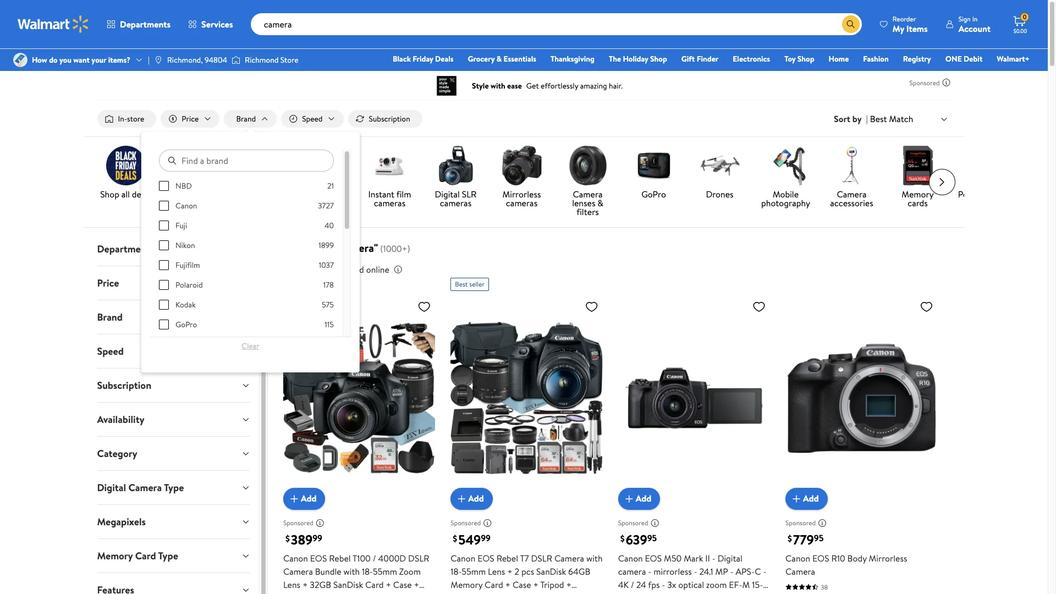 Task type: vqa. For each thing, say whether or not it's contained in the screenshot.


Task type: locate. For each thing, give the bounding box(es) containing it.
brand button up find a brand search box on the left
[[224, 110, 277, 128]]

sign in to add to favorites list, canon eos rebel t100 / 4000d dslr camera bundle with 18-55mm zoom lens + 32gb sandisk card + case + tripod + zeetech accessory image
[[418, 300, 431, 314]]

price tab
[[88, 266, 259, 300]]

0 vertical spatial bundle
[[315, 565, 341, 578]]

canon eos m50 mark ii - digital camera - mirrorless - 24.1 mp - aps-c - 4k / 24 fps - 3x optical zoom ef-m 15-45mm is stm lens - wi-fi, bluetooth - black image
[[618, 295, 770, 501]]

1 add from the left
[[301, 493, 317, 505]]

card inside canon eos rebel t7 dslr camera with 18-55mm lens + 2 pcs sandisk 64gb memory card + case + tripod + telephoto + zeetech accessory bundle
[[485, 579, 503, 591]]

2 dslr from the left
[[531, 552, 552, 564]]

mirrorless down mirrorless cameras image
[[503, 188, 541, 200]]

memory cards image
[[898, 146, 938, 185]]

 image
[[13, 53, 28, 67]]

canon inside canon eos rebel t100 / 4000d dslr camera bundle with 18-55mm zoom lens + 32gb sandisk card + case + tripod + zeetech accessory
[[283, 552, 308, 564]]

black friday deals link
[[388, 53, 459, 65]]

None checkbox
[[159, 181, 169, 191], [159, 201, 169, 211], [159, 260, 169, 270], [159, 280, 169, 290], [159, 181, 169, 191], [159, 201, 169, 211], [159, 260, 169, 270], [159, 280, 169, 290]]

cards
[[908, 197, 928, 209]]

$ left '779'
[[788, 532, 792, 545]]

slr
[[462, 188, 477, 200]]

all inside shop all deals link
[[121, 188, 130, 200]]

$ inside $ 549 99
[[453, 532, 457, 545]]

eos left r10
[[813, 552, 829, 564]]

departments button down fuji
[[88, 232, 259, 266]]

1 rebel from the left
[[329, 552, 351, 564]]

95 up mirrorless
[[647, 532, 657, 544]]

1 horizontal spatial 99
[[481, 532, 491, 544]]

r10
[[832, 552, 845, 564]]

memory card type button
[[88, 539, 259, 573]]

eos for 639
[[645, 552, 662, 564]]

mirrorless
[[654, 565, 692, 578]]

 image left richmond,
[[154, 56, 163, 64]]

brand inside sort and filter section element
[[236, 113, 256, 124]]

1 horizontal spatial card
[[365, 579, 384, 591]]

0 horizontal spatial 18-
[[362, 565, 373, 578]]

/ inside canon eos m50 mark ii - digital camera - mirrorless - 24.1 mp - aps-c - 4k / 24 fps - 3x optical zoom ef-m 15- 45mm is stm lens - wi-fi, bluetoot
[[631, 579, 634, 591]]

best for best match
[[870, 113, 887, 125]]

0 vertical spatial price
[[182, 113, 199, 124]]

richmond, 94804
[[167, 54, 227, 65]]

canon for 779
[[786, 552, 810, 564]]

95 inside $ 779 95
[[814, 532, 824, 544]]

fuji
[[175, 220, 187, 231]]

one debit
[[946, 53, 983, 64]]

0 horizontal spatial zeetech
[[317, 592, 347, 594]]

shop cameras by brand image
[[238, 146, 278, 185]]

canon down 549
[[451, 552, 476, 564]]

1 horizontal spatial bundle
[[572, 592, 598, 594]]

subscription up availability
[[97, 379, 151, 392]]

instant film cameras image
[[370, 146, 410, 185]]

0 horizontal spatial memory
[[97, 549, 133, 563]]

-
[[712, 552, 716, 564], [648, 565, 652, 578], [694, 565, 697, 578], [730, 565, 734, 578], [763, 565, 767, 578], [662, 579, 665, 591], [690, 592, 693, 594]]

shop down shop all cameras image
[[177, 188, 196, 200]]

1 vertical spatial departments
[[97, 242, 154, 256]]

4 add from the left
[[803, 493, 819, 505]]

rebel up the 2 on the left bottom of the page
[[497, 552, 518, 564]]

memory down memory cards image
[[902, 188, 934, 200]]

with
[[586, 552, 603, 564], [344, 565, 360, 578]]

add up $ 549 99
[[468, 493, 484, 505]]

2 case from the left
[[513, 579, 531, 591]]

None checkbox
[[159, 221, 169, 231], [159, 240, 169, 250], [159, 300, 169, 310], [159, 320, 169, 330], [159, 221, 169, 231], [159, 240, 169, 250], [159, 300, 169, 310], [159, 320, 169, 330]]

cameras inside mirrorless cameras
[[506, 197, 538, 209]]

1 vertical spatial gopro
[[175, 319, 197, 330]]

bundle
[[315, 565, 341, 578], [572, 592, 598, 594]]

add button up $ 389 99
[[283, 488, 325, 510]]

 image right 94804
[[232, 54, 240, 65]]

1 horizontal spatial add to cart image
[[790, 492, 803, 505]]

0 vertical spatial memory
[[902, 188, 934, 200]]

1 add to cart image from the left
[[288, 492, 301, 505]]

55mm inside canon eos rebel t7 dslr camera with 18-55mm lens + 2 pcs sandisk 64gb memory card + case + tripod + telephoto + zeetech accessory bundle
[[462, 565, 486, 578]]

digital inside dropdown button
[[97, 481, 126, 495]]

speed button up the disposable cameras image
[[281, 110, 344, 128]]

3 add button from the left
[[618, 488, 660, 510]]

bundle inside canon eos rebel t7 dslr camera with 18-55mm lens + 2 pcs sandisk 64gb memory card + case + tripod + telephoto + zeetech accessory bundle
[[572, 592, 598, 594]]

digital inside canon eos m50 mark ii - digital camera - mirrorless - 24.1 mp - aps-c - 4k / 24 fps - 3x optical zoom ef-m 15- 45mm is stm lens - wi-fi, bluetoot
[[718, 552, 743, 564]]

digital inside the digital slr cameras
[[435, 188, 460, 200]]

eos left the m50
[[645, 552, 662, 564]]

eos inside canon eos m50 mark ii - digital camera - mirrorless - 24.1 mp - aps-c - 4k / 24 fps - 3x optical zoom ef-m 15- 45mm is stm lens - wi-fi, bluetoot
[[645, 552, 662, 564]]

/ right t100
[[373, 552, 376, 564]]

1 horizontal spatial  image
[[232, 54, 240, 65]]

sponsored up 639
[[618, 518, 648, 528]]

0 vertical spatial |
[[148, 54, 150, 65]]

/ inside canon eos rebel t100 / 4000d dslr camera bundle with 18-55mm zoom lens + 32gb sandisk card + case + tripod + zeetech accessory
[[373, 552, 376, 564]]

home link
[[824, 53, 854, 65]]

add button for canon eos m50 mark ii - digital camera - mirrorless - 24.1 mp - aps-c - 4k / 24 fps - 3x optical zoom ef-m 15-45mm is stm lens - wi-fi, bluetooth - black image
[[618, 488, 660, 510]]

2 horizontal spatial memory
[[902, 188, 934, 200]]

services button
[[179, 11, 242, 37]]

gopro down kodak
[[175, 319, 197, 330]]

departments down shop all deals
[[97, 242, 154, 256]]

1 horizontal spatial 55mm
[[462, 565, 486, 578]]

1 55mm from the left
[[373, 565, 397, 578]]

digital slr cameras link
[[427, 146, 484, 210]]

15-
[[752, 579, 763, 591]]

canon up camera at the right
[[618, 552, 643, 564]]

0 horizontal spatial rebel
[[329, 552, 351, 564]]

& right point
[[980, 188, 986, 200]]

instant film cameras
[[368, 188, 411, 209]]

0 horizontal spatial subscription
[[97, 379, 151, 392]]

sandisk inside canon eos rebel t100 / 4000d dslr camera bundle with 18-55mm zoom lens + 32gb sandisk card + case + tripod + zeetech accessory
[[333, 579, 363, 591]]

registry link
[[898, 53, 936, 65]]

99
[[313, 532, 322, 544], [481, 532, 491, 544]]

0 horizontal spatial accessory
[[349, 592, 388, 594]]

95
[[647, 532, 657, 544], [814, 532, 824, 544]]

with up "64gb"
[[586, 552, 603, 564]]

0 vertical spatial type
[[164, 481, 184, 495]]

digital down category
[[97, 481, 126, 495]]

0 horizontal spatial lens
[[283, 579, 300, 591]]

best left seller
[[455, 280, 468, 289]]

shop all deals image
[[106, 146, 146, 185]]

eos inside canon eos rebel t100 / 4000d dslr camera bundle with 18-55mm zoom lens + 32gb sandisk card + case + tripod + zeetech accessory
[[310, 552, 327, 564]]

camera up "64gb"
[[555, 552, 584, 564]]

2 vertical spatial price
[[97, 276, 119, 290]]

rebel left t100
[[329, 552, 351, 564]]

2 $ from the left
[[453, 532, 457, 545]]

group
[[159, 181, 334, 577]]

2 eos from the left
[[478, 552, 495, 564]]

$ 389 99
[[285, 530, 322, 549]]

gopro
[[642, 188, 666, 200], [175, 319, 197, 330]]

card down megapixels
[[135, 549, 156, 563]]

price button
[[161, 110, 220, 128], [88, 266, 259, 300]]

1 horizontal spatial subscription
[[369, 113, 410, 124]]

$0.00
[[1014, 27, 1027, 35]]

2 horizontal spatial card
[[485, 579, 503, 591]]

3 $ from the left
[[620, 532, 625, 545]]

sandisk right pcs
[[536, 565, 566, 578]]

memory up telephoto
[[451, 579, 483, 591]]

departments inside tab
[[97, 242, 154, 256]]

canon down '779'
[[786, 552, 810, 564]]

2 vertical spatial digital
[[718, 552, 743, 564]]

clear button
[[159, 337, 342, 355]]

grocery & essentials link
[[463, 53, 541, 65]]

$ inside '$ 639 95'
[[620, 532, 625, 545]]

add for canon eos rebel t100 / 4000d dslr camera bundle with 18-55mm zoom lens + 32gb sandisk card + case + tripod + zeetech accessory image
[[301, 493, 317, 505]]

0 horizontal spatial sandisk
[[333, 579, 363, 591]]

eos down $ 549 99
[[478, 552, 495, 564]]

shop right toy at the right of the page
[[798, 53, 815, 64]]

0 horizontal spatial add to cart image
[[623, 492, 636, 505]]

card up telephoto
[[485, 579, 503, 591]]

5 cameras from the left
[[506, 197, 538, 209]]

add button up ad disclaimer and feedback for ingridsponsoredproducts icon
[[786, 488, 828, 510]]

2 horizontal spatial &
[[980, 188, 986, 200]]

0 horizontal spatial mirrorless
[[503, 188, 541, 200]]

nbd
[[175, 181, 192, 192]]

memory down megapixels
[[97, 549, 133, 563]]

eos for 549
[[478, 552, 495, 564]]

digital for digital camera type
[[97, 481, 126, 495]]

price button up shop all cameras image
[[161, 110, 220, 128]]

camera
[[573, 188, 603, 200], [837, 188, 867, 200], [128, 481, 162, 495], [555, 552, 584, 564], [283, 565, 313, 578], [786, 565, 815, 578]]

- left 3x
[[662, 579, 665, 591]]

0 horizontal spatial gopro
[[175, 319, 197, 330]]

eos inside canon eos rebel t7 dslr camera with 18-55mm lens + 2 pcs sandisk 64gb memory card + case + tripod + telephoto + zeetech accessory bundle
[[478, 552, 495, 564]]

1 99 from the left
[[313, 532, 322, 544]]

my
[[893, 22, 904, 34]]

1 vertical spatial speed button
[[88, 335, 259, 368]]

6 cameras from the left
[[968, 197, 1000, 209]]

case down the 2 on the left bottom of the page
[[513, 579, 531, 591]]

mirrorless right "body" on the right of page
[[869, 552, 907, 564]]

eos down $ 389 99
[[310, 552, 327, 564]]

1 horizontal spatial lens
[[488, 565, 505, 578]]

brand inside tab
[[97, 310, 123, 324]]

0 horizontal spatial  image
[[154, 56, 163, 64]]

ad disclaimer and feedback for ingridsponsoredproducts image up $ 389 99
[[316, 519, 325, 527]]

megapixels tab
[[88, 505, 259, 539]]

0 horizontal spatial with
[[344, 565, 360, 578]]

0 vertical spatial sandisk
[[536, 565, 566, 578]]

cameras inside the digital slr cameras
[[440, 197, 472, 209]]

price when purchased online
[[281, 264, 389, 276]]

case inside canon eos rebel t7 dslr camera with 18-55mm lens + 2 pcs sandisk 64gb memory card + case + tripod + telephoto + zeetech accessory bundle
[[513, 579, 531, 591]]

match
[[889, 113, 914, 125]]

0 horizontal spatial bundle
[[315, 565, 341, 578]]

memory for cards
[[902, 188, 934, 200]]

Find a brand search field
[[159, 150, 334, 172]]

0 vertical spatial lens
[[488, 565, 505, 578]]

0 horizontal spatial dslr
[[408, 552, 430, 564]]

m50
[[664, 552, 682, 564]]

nikon
[[175, 240, 195, 251]]

1 horizontal spatial accessory
[[531, 592, 570, 594]]

add to cart image
[[288, 492, 301, 505], [455, 492, 468, 505]]

95 down ad disclaimer and feedback for ingridsponsoredproducts icon
[[814, 532, 824, 544]]

items?
[[108, 54, 130, 65]]

price inside tab
[[97, 276, 119, 290]]

type inside dropdown button
[[164, 481, 184, 495]]

1 horizontal spatial speed
[[302, 113, 323, 124]]

all inside shop all cameras
[[198, 188, 207, 200]]

grocery & essentials
[[468, 53, 536, 64]]

memory card type tab
[[88, 539, 259, 573]]

2 add to cart image from the left
[[455, 492, 468, 505]]

memory inside canon eos rebel t7 dslr camera with 18-55mm lens + 2 pcs sandisk 64gb memory card + case + tripod + telephoto + zeetech accessory bundle
[[451, 579, 483, 591]]

digital slr cameras
[[435, 188, 477, 209]]

add
[[301, 493, 317, 505], [468, 493, 484, 505], [636, 493, 652, 505], [803, 493, 819, 505]]

1 horizontal spatial sandisk
[[536, 565, 566, 578]]

memory inside dropdown button
[[97, 549, 133, 563]]

sponsored
[[910, 78, 940, 87], [283, 518, 314, 528], [451, 518, 481, 528], [618, 518, 648, 528], [786, 518, 816, 528]]

optical
[[679, 579, 704, 591]]

add button for the canon eos r10 body mirrorless camera image
[[786, 488, 828, 510]]

subscription up instant film cameras image
[[369, 113, 410, 124]]

1 accessory from the left
[[349, 592, 388, 594]]

1 horizontal spatial mirrorless
[[869, 552, 907, 564]]

sandisk inside canon eos rebel t7 dslr camera with 18-55mm lens + 2 pcs sandisk 64gb memory card + case + tripod + telephoto + zeetech accessory bundle
[[536, 565, 566, 578]]

1 horizontal spatial zeetech
[[498, 592, 529, 594]]

0 horizontal spatial speed
[[97, 344, 124, 358]]

tab
[[88, 573, 259, 594]]

add to cart image up 549
[[455, 492, 468, 505]]

18- up telephoto
[[451, 565, 462, 578]]

toy
[[785, 53, 796, 64]]

case inside canon eos rebel t100 / 4000d dslr camera bundle with 18-55mm zoom lens + 32gb sandisk card + case + tripod + zeetech accessory
[[393, 579, 412, 591]]

1 horizontal spatial ad disclaimer and feedback for ingridsponsoredproducts image
[[483, 519, 492, 527]]

accessory down pcs
[[531, 592, 570, 594]]

0 horizontal spatial &
[[497, 53, 502, 64]]

legal information image
[[394, 265, 403, 274]]

add to cart image
[[623, 492, 636, 505], [790, 492, 803, 505]]

memory cards
[[902, 188, 934, 209]]

2 horizontal spatial digital
[[718, 552, 743, 564]]

price button down departments tab
[[88, 266, 259, 300]]

0 horizontal spatial /
[[373, 552, 376, 564]]

1 vertical spatial brand
[[97, 310, 123, 324]]

1 horizontal spatial digital
[[435, 188, 460, 200]]

zeetech inside canon eos rebel t7 dslr camera with 18-55mm lens + 2 pcs sandisk 64gb memory card + case + tripod + telephoto + zeetech accessory bundle
[[498, 592, 529, 594]]

2 55mm from the left
[[462, 565, 486, 578]]

sandisk right the 32gb
[[333, 579, 363, 591]]

1 horizontal spatial all
[[198, 188, 207, 200]]

& right grocery
[[497, 53, 502, 64]]

canon inside canon eos r10 body mirrorless camera
[[786, 552, 810, 564]]

speed
[[302, 113, 323, 124], [97, 344, 124, 358]]

with down t100
[[344, 565, 360, 578]]

0 vertical spatial brand button
[[224, 110, 277, 128]]

& inside point & shoot cameras
[[980, 188, 986, 200]]

rebel inside canon eos rebel t100 / 4000d dslr camera bundle with 18-55mm zoom lens + 32gb sandisk card + case + tripod + zeetech accessory
[[329, 552, 351, 564]]

you
[[59, 54, 71, 65]]

shop right holiday
[[650, 53, 667, 64]]

4 eos from the left
[[813, 552, 829, 564]]

the
[[609, 53, 621, 64]]

ii
[[705, 552, 710, 564]]

$ left 389 at the left bottom
[[285, 532, 290, 545]]

2 rebel from the left
[[497, 552, 518, 564]]

1 vertical spatial best
[[455, 280, 468, 289]]

ad disclaimer and feedback for ingridsponsoredproducts image
[[818, 519, 827, 527]]

1 vertical spatial subscription
[[97, 379, 151, 392]]

2 horizontal spatial price
[[281, 264, 301, 276]]

grocery
[[468, 53, 495, 64]]

camera accessories image
[[832, 146, 872, 185]]

$ left 549
[[453, 532, 457, 545]]

0 horizontal spatial ad disclaimer and feedback for ingridsponsoredproducts image
[[316, 519, 325, 527]]

0 horizontal spatial 95
[[647, 532, 657, 544]]

1 vertical spatial type
[[158, 549, 178, 563]]

1 95 from the left
[[647, 532, 657, 544]]

1 horizontal spatial case
[[513, 579, 531, 591]]

2 all from the left
[[198, 188, 207, 200]]

1899
[[319, 240, 334, 251]]

best inside popup button
[[870, 113, 887, 125]]

0 horizontal spatial case
[[393, 579, 412, 591]]

0 vertical spatial subscription
[[369, 113, 410, 124]]

add for canon eos m50 mark ii - digital camera - mirrorless - 24.1 mp - aps-c - 4k / 24 fps - 3x optical zoom ef-m 15-45mm is stm lens - wi-fi, bluetooth - black image
[[636, 493, 652, 505]]

add up ad disclaimer and feedback for ingridsponsoredproducts icon
[[803, 493, 819, 505]]

add button up '$ 639 95'
[[618, 488, 660, 510]]

zeetech down the 2 on the left bottom of the page
[[498, 592, 529, 594]]

3 add from the left
[[636, 493, 652, 505]]

lens inside canon eos rebel t100 / 4000d dslr camera bundle with 18-55mm zoom lens + 32gb sandisk card + case + tripod + zeetech accessory
[[283, 579, 300, 591]]

ef-
[[729, 579, 743, 591]]

99 inside $ 549 99
[[481, 532, 491, 544]]

gopro down gopro image
[[642, 188, 666, 200]]

1 horizontal spatial 95
[[814, 532, 824, 544]]

when
[[303, 264, 323, 276]]

bundle up the 32gb
[[315, 565, 341, 578]]

0 horizontal spatial add to cart image
[[288, 492, 301, 505]]

fashion link
[[858, 53, 894, 65]]

canon inside group
[[175, 200, 197, 211]]

0 horizontal spatial brand
[[97, 310, 123, 324]]

add up $ 389 99
[[301, 493, 317, 505]]

category tab
[[88, 437, 259, 470]]

memory
[[902, 188, 934, 200], [97, 549, 133, 563], [451, 579, 483, 591]]

779
[[793, 530, 814, 549]]

reorder my items
[[893, 14, 928, 34]]

4 $ from the left
[[788, 532, 792, 545]]

camera up megapixels
[[128, 481, 162, 495]]

0 horizontal spatial 55mm
[[373, 565, 397, 578]]

dslr up the zoom at the bottom left of the page
[[408, 552, 430, 564]]

1 horizontal spatial with
[[586, 552, 603, 564]]

99 inside $ 389 99
[[313, 532, 322, 544]]

 image
[[232, 54, 240, 65], [154, 56, 163, 64]]

38
[[821, 582, 828, 592]]

best
[[870, 113, 887, 125], [455, 280, 468, 289]]

sign in to add to favorites list, canon eos r10 body mirrorless camera image
[[920, 300, 933, 314]]

|
[[148, 54, 150, 65], [866, 113, 868, 125]]

1 vertical spatial bundle
[[572, 592, 598, 594]]

type inside dropdown button
[[158, 549, 178, 563]]

tripod inside canon eos rebel t7 dslr camera with 18-55mm lens + 2 pcs sandisk 64gb memory card + case + tripod + telephoto + zeetech accessory bundle
[[541, 579, 564, 591]]

18- down t100
[[362, 565, 373, 578]]

0 vertical spatial /
[[373, 552, 376, 564]]

$
[[285, 532, 290, 545], [453, 532, 457, 545], [620, 532, 625, 545], [788, 532, 792, 545]]

digital left slr
[[435, 188, 460, 200]]

1 all from the left
[[121, 188, 130, 200]]

1 vertical spatial |
[[866, 113, 868, 125]]

digital
[[435, 188, 460, 200], [97, 481, 126, 495], [718, 552, 743, 564]]

your
[[92, 54, 106, 65]]

1 horizontal spatial tripod
[[541, 579, 564, 591]]

canon eos m50 mark ii - digital camera - mirrorless - 24.1 mp - aps-c - 4k / 24 fps - 3x optical zoom ef-m 15- 45mm is stm lens - wi-fi, bluetoot
[[618, 552, 767, 594]]

sign in to add to favorites list, canon eos m50 mark ii - digital camera - mirrorless - 24.1 mp - aps-c - 4k / 24 fps - 3x optical zoom ef-m 15-45mm is stm lens - wi-fi, bluetooth - black image
[[753, 300, 766, 314]]

canon inside canon eos m50 mark ii - digital camera - mirrorless - 24.1 mp - aps-c - 4k / 24 fps - 3x optical zoom ef-m 15- 45mm is stm lens - wi-fi, bluetoot
[[618, 552, 643, 564]]

add for the canon eos r10 body mirrorless camera image
[[803, 493, 819, 505]]

1 vertical spatial departments button
[[88, 232, 259, 266]]

canon inside canon eos rebel t7 dslr camera with 18-55mm lens + 2 pcs sandisk 64gb memory card + case + tripod + telephoto + zeetech accessory bundle
[[451, 552, 476, 564]]

best seller
[[455, 280, 485, 289]]

0 horizontal spatial card
[[135, 549, 156, 563]]

add to cart image up '779'
[[790, 492, 803, 505]]

camera down camera accessories image
[[837, 188, 867, 200]]

3 eos from the left
[[645, 552, 662, 564]]

1 add to cart image from the left
[[623, 492, 636, 505]]

drones
[[706, 188, 734, 200]]

1 add button from the left
[[283, 488, 325, 510]]

2 add to cart image from the left
[[790, 492, 803, 505]]

/ up 45mm
[[631, 579, 634, 591]]

how do you want your items?
[[32, 54, 130, 65]]

& for grocery
[[497, 53, 502, 64]]

type for digital camera type
[[164, 481, 184, 495]]

1 horizontal spatial 18-
[[451, 565, 462, 578]]

cameras inside point & shoot cameras
[[968, 197, 1000, 209]]

 image for richmond store
[[232, 54, 240, 65]]

$ for 549
[[453, 532, 457, 545]]

2 99 from the left
[[481, 532, 491, 544]]

availability tab
[[88, 403, 259, 436]]

point
[[958, 188, 978, 200]]

rebel
[[329, 552, 351, 564], [497, 552, 518, 564]]

2 ad disclaimer and feedback for ingridsponsoredproducts image from the left
[[483, 519, 492, 527]]

2 vertical spatial memory
[[451, 579, 483, 591]]

95 inside '$ 639 95'
[[647, 532, 657, 544]]

electronics link
[[728, 53, 775, 65]]

1 horizontal spatial rebel
[[497, 552, 518, 564]]

1 case from the left
[[393, 579, 412, 591]]

canon down 389 at the left bottom
[[283, 552, 308, 564]]

0 horizontal spatial digital
[[97, 481, 126, 495]]

1 vertical spatial /
[[631, 579, 634, 591]]

card down t100
[[365, 579, 384, 591]]

0 horizontal spatial best
[[455, 280, 468, 289]]

2 zeetech from the left
[[498, 592, 529, 594]]

next slide for chipmodulewithimages list image
[[929, 169, 955, 195]]

digital for digital slr cameras
[[435, 188, 460, 200]]

0 vertical spatial speed button
[[281, 110, 344, 128]]

1 dslr from the left
[[408, 552, 430, 564]]

drones image
[[700, 146, 740, 185]]

$ inside $ 779 95
[[788, 532, 792, 545]]

0 vertical spatial departments
[[120, 18, 171, 30]]

0 vertical spatial best
[[870, 113, 887, 125]]

cameras inside the shop all cameras link
[[176, 197, 207, 209]]

1 horizontal spatial price
[[182, 113, 199, 124]]

type down megapixels dropdown button at the left
[[158, 549, 178, 563]]

0 vertical spatial with
[[586, 552, 603, 564]]

sort
[[834, 113, 851, 125]]

2 95 from the left
[[814, 532, 824, 544]]

body
[[848, 552, 867, 564]]

ad disclaimer and feedback for ingridsponsoredproducts image up $ 549 99
[[483, 519, 492, 527]]

add button
[[283, 488, 325, 510], [451, 488, 493, 510], [618, 488, 660, 510], [786, 488, 828, 510]]

all for deals
[[121, 188, 130, 200]]

| right items?
[[148, 54, 150, 65]]

dslr right t7
[[531, 552, 552, 564]]

2 cameras from the left
[[308, 197, 340, 209]]

want
[[73, 54, 90, 65]]

store
[[127, 113, 144, 124]]

add button up $ 549 99
[[451, 488, 493, 510]]

case down the zoom at the bottom left of the page
[[393, 579, 412, 591]]

- left 24.1
[[694, 565, 697, 578]]

best match
[[870, 113, 914, 125]]

ad disclaimer and feedback for ingridsponsoredproducts image up '$ 639 95'
[[651, 519, 659, 527]]

camera up filters
[[573, 188, 603, 200]]

1 horizontal spatial dslr
[[531, 552, 552, 564]]

1 $ from the left
[[285, 532, 290, 545]]

4 cameras from the left
[[440, 197, 472, 209]]

ad disclaimer and feedback for ingridsponsoredproducts image
[[316, 519, 325, 527], [483, 519, 492, 527], [651, 519, 659, 527]]

type up megapixels tab
[[164, 481, 184, 495]]

0 horizontal spatial all
[[121, 188, 130, 200]]

camera up the 32gb
[[283, 565, 313, 578]]

canon eos rebel t7 dslr camera with 18-55mm lens + 2 pcs sandisk 64gb memory card + case + tripod + telephoto + zeetech accessory bundle
[[451, 552, 603, 594]]

2 accessory from the left
[[531, 592, 570, 594]]

$ for 389
[[285, 532, 290, 545]]

camera inside canon eos rebel t7 dslr camera with 18-55mm lens + 2 pcs sandisk 64gb memory card + case + tripod + telephoto + zeetech accessory bundle
[[555, 552, 584, 564]]

0 vertical spatial brand
[[236, 113, 256, 124]]

55mm down 4000d
[[373, 565, 397, 578]]

friday
[[413, 53, 433, 64]]

items
[[907, 22, 928, 34]]

best right by
[[870, 113, 887, 125]]

camera down '779'
[[786, 565, 815, 578]]

eos inside canon eos r10 body mirrorless camera
[[813, 552, 829, 564]]

1 vertical spatial memory
[[97, 549, 133, 563]]

finder
[[697, 53, 719, 64]]

$ inside $ 389 99
[[285, 532, 290, 545]]

accessory inside canon eos rebel t100 / 4000d dslr camera bundle with 18-55mm zoom lens + 32gb sandisk card + case + tripod + zeetech accessory
[[349, 592, 388, 594]]

1 horizontal spatial &
[[598, 197, 603, 209]]

2 add from the left
[[468, 493, 484, 505]]

add to cart image up 389 at the left bottom
[[288, 492, 301, 505]]

1 vertical spatial sandisk
[[333, 579, 363, 591]]

1 cameras from the left
[[176, 197, 207, 209]]

canon eos rebel t7 dslr camera with 18-55mm lens + 2 pcs sandisk 64gb memory card + case + tripod + telephoto + zeetech accessory bundle image
[[451, 295, 603, 501]]

departments button up items?
[[98, 11, 179, 37]]

richmond store
[[245, 54, 299, 65]]

3 cameras from the left
[[374, 197, 406, 209]]

tripod
[[541, 579, 564, 591], [283, 592, 307, 594]]

mirrorless
[[503, 188, 541, 200], [869, 552, 907, 564]]

1 18- from the left
[[362, 565, 373, 578]]

with inside canon eos rebel t100 / 4000d dslr camera bundle with 18-55mm zoom lens + 32gb sandisk card + case + tripod + zeetech accessory
[[344, 565, 360, 578]]

all left deals
[[121, 188, 130, 200]]

add to cart image up 639
[[623, 492, 636, 505]]

sponsored up 389 at the left bottom
[[283, 518, 314, 528]]

95 for 779
[[814, 532, 824, 544]]

type
[[164, 481, 184, 495], [158, 549, 178, 563]]

- down optical
[[690, 592, 693, 594]]

4 add button from the left
[[786, 488, 828, 510]]

sign
[[959, 14, 971, 23]]

2 add button from the left
[[451, 488, 493, 510]]

clear
[[242, 341, 259, 352]]

0 horizontal spatial 99
[[313, 532, 322, 544]]

rebel inside canon eos rebel t7 dslr camera with 18-55mm lens + 2 pcs sandisk 64gb memory card + case + tripod + telephoto + zeetech accessory bundle
[[497, 552, 518, 564]]

1 zeetech from the left
[[317, 592, 347, 594]]

gopro inside group
[[175, 319, 197, 330]]

55mm inside canon eos rebel t100 / 4000d dslr camera bundle with 18-55mm zoom lens + 32gb sandisk card + case + tripod + zeetech accessory
[[373, 565, 397, 578]]

1 horizontal spatial |
[[866, 113, 868, 125]]

with inside canon eos rebel t7 dslr camera with 18-55mm lens + 2 pcs sandisk 64gb memory card + case + tripod + telephoto + zeetech accessory bundle
[[586, 552, 603, 564]]

2 18- from the left
[[451, 565, 462, 578]]

$ left 639
[[620, 532, 625, 545]]

accessory down t100
[[349, 592, 388, 594]]

canon for 549
[[451, 552, 476, 564]]

best for best seller
[[455, 280, 468, 289]]

holiday
[[623, 53, 648, 64]]

1 horizontal spatial /
[[631, 579, 634, 591]]

1 vertical spatial digital
[[97, 481, 126, 495]]

1 eos from the left
[[310, 552, 327, 564]]

1 horizontal spatial brand
[[236, 113, 256, 124]]

zeetech down the 32gb
[[317, 592, 347, 594]]

camera lenses & filters image
[[568, 146, 608, 185]]

1 ad disclaimer and feedback for ingridsponsoredproducts image from the left
[[316, 519, 325, 527]]

in
[[973, 14, 978, 23]]

disposable
[[303, 188, 344, 200]]

brand button
[[224, 110, 277, 128], [88, 300, 259, 334]]

0 vertical spatial tripod
[[541, 579, 564, 591]]



Task type: describe. For each thing, give the bounding box(es) containing it.
category button
[[88, 437, 259, 470]]

all for cameras
[[198, 188, 207, 200]]

instant film cameras link
[[361, 146, 418, 210]]

ad disclaimer and feedback for ingridsponsoredproducts image for 389
[[316, 519, 325, 527]]

add to cart image for 639
[[623, 492, 636, 505]]

cameras inside instant film cameras
[[374, 197, 406, 209]]

0 vertical spatial departments button
[[98, 11, 179, 37]]

shop inside 'link'
[[650, 53, 667, 64]]

sponsored up 549
[[451, 518, 481, 528]]

- right c
[[763, 565, 767, 578]]

disposable cameras image
[[304, 146, 344, 185]]

575
[[322, 299, 334, 310]]

4k
[[618, 579, 629, 591]]

shop all deals
[[100, 188, 151, 200]]

lens inside canon eos rebel t7 dslr camera with 18-55mm lens + 2 pcs sandisk 64gb memory card + case + tripod + telephoto + zeetech accessory bundle
[[488, 565, 505, 578]]

0 horizontal spatial speed button
[[88, 335, 259, 368]]

canon eos r10 body mirrorless camera image
[[786, 295, 938, 501]]

toy shop link
[[780, 53, 820, 65]]

deals
[[435, 53, 454, 64]]

0 vertical spatial mirrorless
[[503, 188, 541, 200]]

wi-
[[696, 592, 709, 594]]

zeetech inside canon eos rebel t100 / 4000d dslr camera bundle with 18-55mm zoom lens + 32gb sandisk card + case + tripod + zeetech accessory
[[317, 592, 347, 594]]

camera
[[618, 565, 646, 578]]

& inside camera lenses & filters
[[598, 197, 603, 209]]

64gb
[[568, 565, 591, 578]]

camera inside camera accessories
[[837, 188, 867, 200]]

is
[[645, 592, 652, 594]]

gift
[[682, 53, 695, 64]]

type for memory card type
[[158, 549, 178, 563]]

lens
[[673, 592, 688, 594]]

fashion
[[863, 53, 889, 64]]

sort and filter section element
[[84, 101, 964, 136]]

549
[[458, 530, 481, 549]]

accessories
[[830, 197, 874, 209]]

3727
[[318, 200, 334, 211]]

"camera"
[[335, 240, 378, 255]]

stm
[[654, 592, 671, 594]]

add to cart image for 779
[[790, 492, 803, 505]]

card inside dropdown button
[[135, 549, 156, 563]]

canon eos rebel t100 / 4000d dslr camera bundle with 18-55mm zoom lens + 32gb sandisk card + case + tripod + zeetech accessory image
[[283, 295, 435, 501]]

add for the canon eos rebel t7 dslr camera with 18-55mm lens + 2 pcs sandisk 64gb memory card + case + tripod + telephoto + zeetech accessory bundle
[[468, 493, 484, 505]]

$ 549 99
[[453, 530, 491, 549]]

speed tab
[[88, 335, 259, 368]]

brand tab
[[88, 300, 259, 334]]

sponsored up '779'
[[786, 518, 816, 528]]

point & shoot cameras
[[958, 188, 1010, 209]]

disposable cameras
[[303, 188, 344, 209]]

1 horizontal spatial gopro
[[642, 188, 666, 200]]

Walmart Site-Wide search field
[[251, 13, 862, 35]]

dslr inside canon eos rebel t7 dslr camera with 18-55mm lens + 2 pcs sandisk 64gb memory card + case + tripod + telephoto + zeetech accessory bundle
[[531, 552, 552, 564]]

mirrorless cameras
[[503, 188, 541, 209]]

subscription inside button
[[369, 113, 410, 124]]

95 for 639
[[647, 532, 657, 544]]

gift finder
[[682, 53, 719, 64]]

zoom
[[399, 565, 421, 578]]

drones link
[[691, 146, 748, 201]]

0 horizontal spatial |
[[148, 54, 150, 65]]

shop all cameras link
[[163, 146, 220, 210]]

24
[[636, 579, 646, 591]]

in-store
[[118, 113, 144, 124]]

cameras inside the disposable cameras
[[308, 197, 340, 209]]

tripod inside canon eos rebel t100 / 4000d dslr camera bundle with 18-55mm zoom lens + 32gb sandisk card + case + tripod + zeetech accessory
[[283, 592, 307, 594]]

add button for canon eos rebel t100 / 4000d dslr camera bundle with 18-55mm zoom lens + 32gb sandisk card + case + tripod + zeetech accessory image
[[283, 488, 325, 510]]

0
[[1023, 12, 1027, 22]]

 image for richmond, 94804
[[154, 56, 163, 64]]

home
[[829, 53, 849, 64]]

debit
[[964, 53, 983, 64]]

digital camera type button
[[88, 471, 259, 505]]

digital slr cameras image
[[436, 146, 476, 185]]

- up the "fps"
[[648, 565, 652, 578]]

canon eos r10 body mirrorless camera
[[786, 552, 907, 578]]

bundle inside canon eos rebel t100 / 4000d dslr camera bundle with 18-55mm zoom lens + 32gb sandisk card + case + tripod + zeetech accessory
[[315, 565, 341, 578]]

mark
[[684, 552, 703, 564]]

results
[[281, 240, 316, 255]]

- right ii
[[712, 552, 716, 564]]

subscription inside dropdown button
[[97, 379, 151, 392]]

sign in to add to favorites list, canon eos rebel t7 dslr camera with 18-55mm lens + 2 pcs sandisk 64gb memory card + case + tripod + telephoto + zeetech accessory bundle image
[[585, 300, 598, 314]]

mirrorless cameras image
[[502, 146, 542, 185]]

shop inside shop all cameras
[[177, 188, 196, 200]]

thanksgiving link
[[546, 53, 600, 65]]

add button for the canon eos rebel t7 dslr camera with 18-55mm lens + 2 pcs sandisk 64gb memory card + case + tripod + telephoto + zeetech accessory bundle
[[451, 488, 493, 510]]

one debit link
[[941, 53, 988, 65]]

1 vertical spatial brand button
[[88, 300, 259, 334]]

disposable cameras link
[[295, 146, 352, 210]]

$ for 779
[[788, 532, 792, 545]]

99 for 389
[[313, 532, 322, 544]]

639
[[626, 530, 647, 549]]

dslr inside canon eos rebel t100 / 4000d dslr camera bundle with 18-55mm zoom lens + 32gb sandisk card + case + tripod + zeetech accessory
[[408, 552, 430, 564]]

0 $0.00
[[1014, 12, 1027, 35]]

subscription tab
[[88, 369, 259, 402]]

$ for 639
[[620, 532, 625, 545]]

rebel for 549
[[497, 552, 518, 564]]

(1000+)
[[380, 243, 410, 255]]

search icon image
[[847, 20, 855, 29]]

4000d
[[378, 552, 406, 564]]

memory cards link
[[889, 146, 947, 210]]

- right mp
[[730, 565, 734, 578]]

walmart image
[[18, 15, 89, 33]]

18- inside canon eos rebel t7 dslr camera with 18-55mm lens + 2 pcs sandisk 64gb memory card + case + tripod + telephoto + zeetech accessory bundle
[[451, 565, 462, 578]]

camera inside canon eos rebel t100 / 4000d dslr camera bundle with 18-55mm zoom lens + 32gb sandisk card + case + tripod + zeetech accessory
[[283, 565, 313, 578]]

accessory inside canon eos rebel t7 dslr camera with 18-55mm lens + 2 pcs sandisk 64gb memory card + case + tripod + telephoto + zeetech accessory bundle
[[531, 592, 570, 594]]

2
[[515, 565, 519, 578]]

price inside sort and filter section element
[[182, 113, 199, 124]]

fps
[[648, 579, 660, 591]]

rebel for 389
[[329, 552, 351, 564]]

3x
[[667, 579, 676, 591]]

mobile
[[773, 188, 799, 200]]

card inside canon eos rebel t100 / 4000d dslr camera bundle with 18-55mm zoom lens + 32gb sandisk card + case + tripod + zeetech accessory
[[365, 579, 384, 591]]

3 ad disclaimer and feedback for ingridsponsoredproducts image from the left
[[651, 519, 659, 527]]

fi,
[[709, 592, 718, 594]]

camera inside canon eos r10 body mirrorless camera
[[786, 565, 815, 578]]

black friday deals
[[393, 53, 454, 64]]

in-
[[118, 113, 127, 124]]

shop left deals
[[100, 188, 119, 200]]

| inside sort and filter section element
[[866, 113, 868, 125]]

richmond
[[245, 54, 279, 65]]

instant
[[368, 188, 395, 200]]

ad disclaimer and feedback for ingridsponsoredproducts image for 549
[[483, 519, 492, 527]]

camera inside camera lenses & filters
[[573, 188, 603, 200]]

group containing nbd
[[159, 181, 334, 577]]

memory card type
[[97, 549, 178, 563]]

ad disclaimer and feedback for skylinedisplayad image
[[942, 78, 951, 87]]

services
[[201, 18, 233, 30]]

32gb
[[310, 579, 331, 591]]

thanksgiving
[[551, 53, 595, 64]]

mp
[[715, 565, 728, 578]]

canon for 639
[[618, 552, 643, 564]]

Search search field
[[251, 13, 862, 35]]

1037
[[319, 260, 334, 271]]

subscription button
[[348, 110, 422, 128]]

the holiday shop link
[[604, 53, 672, 65]]

mobile photography link
[[757, 146, 815, 210]]

& for point
[[980, 188, 986, 200]]

speed inside sort and filter section element
[[302, 113, 323, 124]]

subscription button
[[88, 369, 259, 402]]

results for "camera" (1000+)
[[281, 240, 410, 255]]

shop all cameras
[[176, 188, 207, 209]]

gopro link
[[625, 146, 682, 201]]

eos for 779
[[813, 552, 829, 564]]

megapixels button
[[88, 505, 259, 539]]

digital camera type tab
[[88, 471, 259, 505]]

camera lenses & filters link
[[559, 146, 616, 218]]

photography
[[761, 197, 810, 209]]

c
[[755, 565, 761, 578]]

canon for 389
[[283, 552, 308, 564]]

departments tab
[[88, 232, 259, 266]]

1 horizontal spatial speed button
[[281, 110, 344, 128]]

camera lenses & filters
[[572, 188, 603, 218]]

speed inside tab
[[97, 344, 124, 358]]

price button inside sort and filter section element
[[161, 110, 220, 128]]

add to cart image for 389
[[288, 492, 301, 505]]

1 vertical spatial price button
[[88, 266, 259, 300]]

94804
[[205, 54, 227, 65]]

memory for card
[[97, 549, 133, 563]]

add to cart image for 549
[[455, 492, 468, 505]]

gopro image
[[634, 146, 674, 185]]

by
[[853, 113, 862, 125]]

18- inside canon eos rebel t100 / 4000d dslr camera bundle with 18-55mm zoom lens + 32gb sandisk card + case + tripod + zeetech accessory
[[362, 565, 373, 578]]

brand button inside sort and filter section element
[[224, 110, 277, 128]]

1 vertical spatial price
[[281, 264, 301, 276]]

shop all cameras image
[[172, 146, 212, 185]]

sponsored left ad disclaimer and feedback for skylinedisplayad image
[[910, 78, 940, 87]]

walmart+ link
[[992, 53, 1035, 65]]

eos for 389
[[310, 552, 327, 564]]

t100
[[353, 552, 371, 564]]

camera accessories link
[[823, 146, 881, 210]]

99 for 549
[[481, 532, 491, 544]]

camera inside dropdown button
[[128, 481, 162, 495]]

mirrorless inside canon eos r10 body mirrorless camera
[[869, 552, 907, 564]]

mobile photography image
[[766, 146, 806, 185]]



